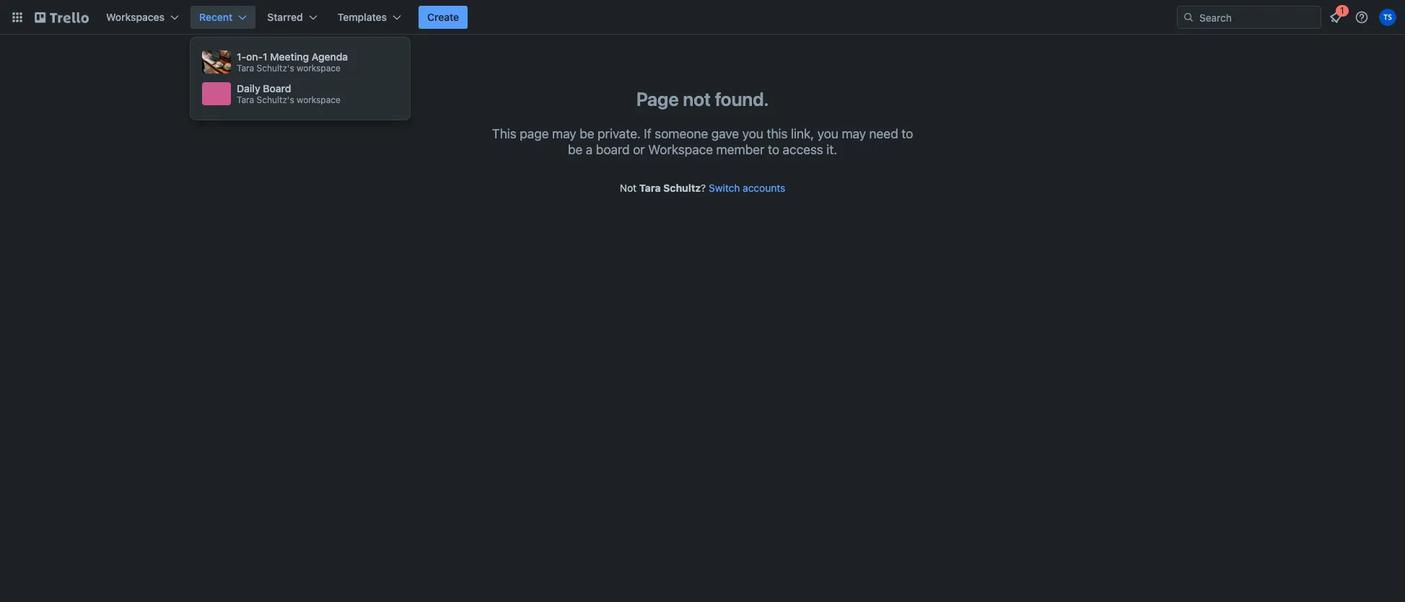Task type: vqa. For each thing, say whether or not it's contained in the screenshot.
or at the top left
yes



Task type: locate. For each thing, give the bounding box(es) containing it.
workspace up daily board tara schultz's workspace
[[297, 63, 341, 74]]

this
[[767, 126, 788, 141]]

tara right not
[[639, 182, 661, 194]]

tara left 'board'
[[237, 95, 254, 105]]

it.
[[827, 142, 838, 157]]

menu
[[199, 46, 401, 111]]

recent button
[[191, 6, 256, 29]]

1 notification image
[[1328, 9, 1345, 26]]

page not found.
[[637, 88, 769, 110]]

workspaces
[[106, 11, 165, 23]]

templates
[[338, 11, 387, 23]]

0 vertical spatial workspace
[[297, 63, 341, 74]]

schultz's inside 1-on-1 meeting agenda tara schultz's workspace
[[257, 63, 294, 74]]

be left the a
[[568, 142, 583, 157]]

tara up daily
[[237, 63, 254, 74]]

schultz's down 1-on-1 meeting agenda tara schultz's workspace
[[257, 95, 294, 105]]

or
[[633, 142, 645, 157]]

you up member
[[743, 126, 764, 141]]

0 horizontal spatial to
[[768, 142, 780, 157]]

create
[[427, 11, 459, 23]]

be
[[580, 126, 594, 141], [568, 142, 583, 157]]

if
[[644, 126, 652, 141]]

schultz's inside daily board tara schultz's workspace
[[257, 95, 294, 105]]

may
[[552, 126, 576, 141], [842, 126, 866, 141]]

page
[[520, 126, 549, 141]]

daily
[[237, 82, 260, 95]]

daily board tara schultz's workspace
[[237, 82, 341, 105]]

workspace right 'board'
[[297, 95, 341, 105]]

create button
[[419, 6, 468, 29]]

be up the a
[[580, 126, 594, 141]]

not tara schultz ? switch accounts
[[620, 182, 786, 194]]

agenda
[[312, 51, 348, 63]]

may left need
[[842, 126, 866, 141]]

2 vertical spatial tara
[[639, 182, 661, 194]]

0 horizontal spatial you
[[743, 126, 764, 141]]

0 vertical spatial to
[[902, 126, 913, 141]]

schultz's up 'board'
[[257, 63, 294, 74]]

1 vertical spatial workspace
[[297, 95, 341, 105]]

1 horizontal spatial may
[[842, 126, 866, 141]]

starred button
[[259, 6, 326, 29]]

1 horizontal spatial you
[[818, 126, 839, 141]]

to down this
[[768, 142, 780, 157]]

1 schultz's from the top
[[257, 63, 294, 74]]

not
[[683, 88, 711, 110]]

starred
[[267, 11, 303, 23]]

to
[[902, 126, 913, 141], [768, 142, 780, 157]]

1 vertical spatial tara
[[237, 95, 254, 105]]

link,
[[791, 126, 814, 141]]

templates button
[[329, 6, 410, 29]]

workspace inside daily board tara schultz's workspace
[[297, 95, 341, 105]]

switch accounts link
[[709, 182, 786, 194]]

0 horizontal spatial may
[[552, 126, 576, 141]]

1 vertical spatial schultz's
[[257, 95, 294, 105]]

primary element
[[0, 0, 1406, 35]]

you
[[743, 126, 764, 141], [818, 126, 839, 141]]

page
[[637, 88, 679, 110]]

gave
[[712, 126, 739, 141]]

to right need
[[902, 126, 913, 141]]

tara
[[237, 63, 254, 74], [237, 95, 254, 105], [639, 182, 661, 194]]

1 vertical spatial be
[[568, 142, 583, 157]]

someone
[[655, 126, 708, 141]]

may right page
[[552, 126, 576, 141]]

workspace
[[297, 63, 341, 74], [297, 95, 341, 105]]

schultz's
[[257, 63, 294, 74], [257, 95, 294, 105]]

menu containing 1-on-1 meeting agenda
[[199, 46, 401, 111]]

1 workspace from the top
[[297, 63, 341, 74]]

you up it.
[[818, 126, 839, 141]]

tara inside daily board tara schultz's workspace
[[237, 95, 254, 105]]

1-
[[237, 51, 246, 63]]

0 vertical spatial tara
[[237, 63, 254, 74]]

1 horizontal spatial to
[[902, 126, 913, 141]]

2 schultz's from the top
[[257, 95, 294, 105]]

2 workspace from the top
[[297, 95, 341, 105]]

1 you from the left
[[743, 126, 764, 141]]

0 vertical spatial schultz's
[[257, 63, 294, 74]]



Task type: describe. For each thing, give the bounding box(es) containing it.
Search field
[[1195, 6, 1321, 28]]

board
[[263, 82, 291, 95]]

private.
[[598, 126, 641, 141]]

accounts
[[743, 182, 786, 194]]

board
[[596, 142, 630, 157]]

tara schultz (taraschultz7) image
[[1380, 9, 1397, 26]]

2 may from the left
[[842, 126, 866, 141]]

need
[[870, 126, 899, 141]]

search image
[[1183, 12, 1195, 23]]

workspaces button
[[97, 6, 188, 29]]

access
[[783, 142, 823, 157]]

meeting
[[270, 51, 309, 63]]

this
[[492, 126, 517, 141]]

back to home image
[[35, 6, 89, 29]]

on-
[[246, 51, 263, 63]]

member
[[717, 142, 765, 157]]

recent
[[199, 11, 233, 23]]

found.
[[715, 88, 769, 110]]

1 may from the left
[[552, 126, 576, 141]]

open information menu image
[[1355, 10, 1369, 25]]

this page may be private. if someone gave you this link, you may need to be a board or workspace member to access it.
[[492, 126, 913, 157]]

1 vertical spatial to
[[768, 142, 780, 157]]

1
[[263, 51, 268, 63]]

workspace
[[648, 142, 713, 157]]

0 vertical spatial be
[[580, 126, 594, 141]]

1-on-1 meeting agenda tara schultz's workspace
[[237, 51, 348, 74]]

not
[[620, 182, 637, 194]]

a
[[586, 142, 593, 157]]

2 you from the left
[[818, 126, 839, 141]]

tara inside 1-on-1 meeting agenda tara schultz's workspace
[[237, 63, 254, 74]]

switch
[[709, 182, 740, 194]]

?
[[701, 182, 706, 194]]

workspace inside 1-on-1 meeting agenda tara schultz's workspace
[[297, 63, 341, 74]]

schultz
[[663, 182, 701, 194]]



